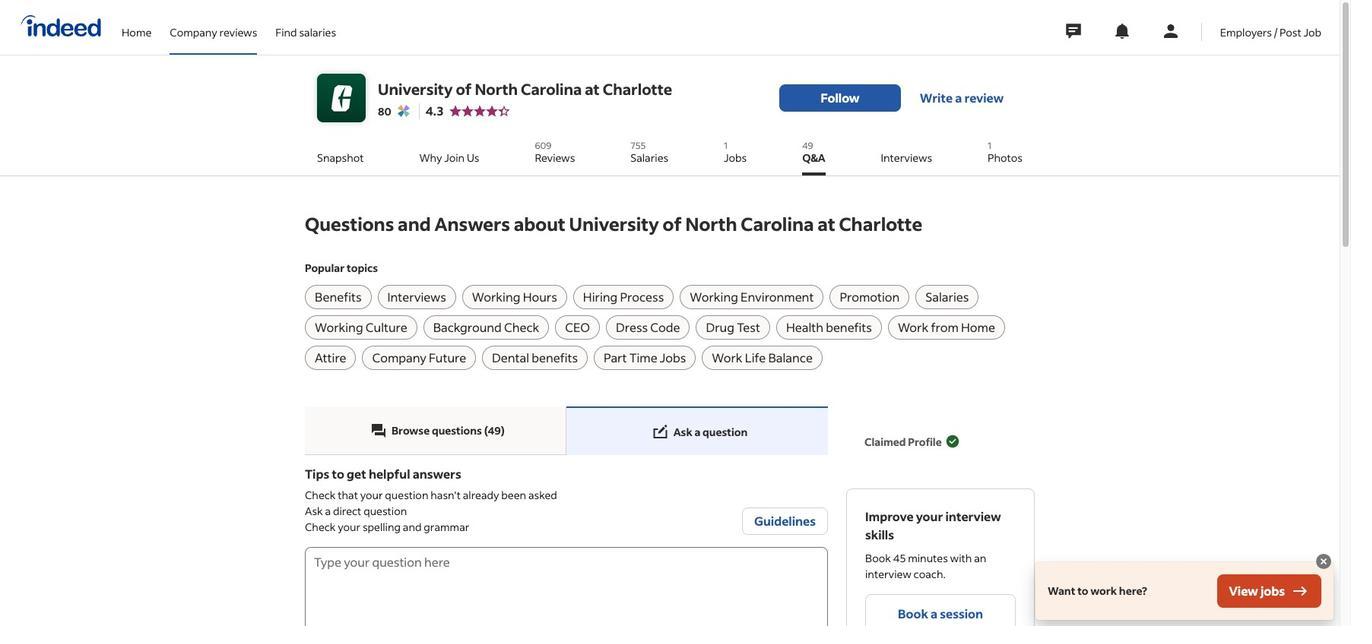 Task type: describe. For each thing, give the bounding box(es) containing it.
1 vertical spatial home
[[961, 319, 995, 335]]

hiring process
[[583, 289, 664, 305]]

write
[[920, 90, 953, 106]]

dress code
[[616, 319, 680, 335]]

claimed profile button
[[864, 425, 960, 458]]

609
[[535, 140, 552, 151]]

q&a
[[802, 151, 825, 165]]

salaries link
[[916, 285, 979, 309]]

get
[[347, 466, 366, 482]]

(49)
[[484, 424, 505, 438]]

snapshot
[[317, 151, 364, 165]]

questions and answers about university of north carolina at charlotte
[[305, 212, 923, 236]]

1 for photos
[[988, 140, 992, 151]]

2 vertical spatial check
[[305, 520, 336, 535]]

609 reviews
[[535, 140, 575, 165]]

direct
[[333, 504, 361, 519]]

working for working culture
[[315, 319, 363, 335]]

1 vertical spatial of
[[663, 212, 682, 236]]

employers / post job
[[1220, 25, 1321, 39]]

0 horizontal spatial jobs
[[660, 350, 686, 366]]

your down direct
[[338, 520, 360, 535]]

view jobs link
[[1217, 575, 1321, 608]]

1 photos
[[988, 140, 1023, 165]]

find
[[276, 25, 297, 39]]

work life balance
[[712, 350, 813, 366]]

work from home
[[898, 319, 995, 335]]

review
[[964, 90, 1004, 106]]

asked
[[528, 488, 557, 503]]

0 vertical spatial salaries
[[631, 151, 668, 165]]

working hours link
[[462, 285, 567, 309]]

hours
[[523, 289, 557, 305]]

ask a question
[[673, 425, 748, 439]]

755
[[631, 140, 646, 151]]

about
[[514, 212, 566, 236]]

49 q&a
[[802, 140, 825, 165]]

dress
[[616, 319, 648, 335]]

view
[[1229, 583, 1258, 599]]

why
[[419, 151, 442, 165]]

0 horizontal spatial home
[[122, 25, 152, 39]]

working for working environment
[[690, 289, 738, 305]]

working environment
[[690, 289, 814, 305]]

work
[[1091, 584, 1117, 598]]

your inside improve your interview skills
[[916, 509, 943, 525]]

spelling
[[363, 520, 401, 535]]

find salaries link
[[276, 0, 336, 52]]

that
[[338, 488, 358, 503]]

dental benefits link
[[482, 346, 588, 370]]

tips
[[305, 466, 329, 482]]

reviews
[[219, 25, 257, 39]]

tips to get helpful answers
[[305, 466, 461, 482]]

1 vertical spatial question
[[385, 488, 428, 503]]

1 vertical spatial at
[[818, 212, 835, 236]]

drug
[[706, 319, 734, 335]]

background check
[[433, 319, 539, 335]]

ceo
[[565, 319, 590, 335]]

0 vertical spatial of
[[456, 79, 472, 98]]

helpful
[[369, 466, 410, 482]]

answers
[[413, 466, 461, 482]]

jobs
[[1261, 583, 1285, 599]]

view jobs
[[1229, 583, 1285, 599]]

1 vertical spatial north
[[685, 212, 737, 236]]

your right that
[[360, 488, 383, 503]]

find salaries
[[276, 25, 336, 39]]

work for work life balance
[[712, 350, 743, 366]]

1 jobs
[[724, 140, 747, 165]]

answers
[[435, 212, 510, 236]]

time
[[629, 350, 657, 366]]

1 vertical spatial check
[[305, 488, 336, 503]]

future
[[429, 350, 466, 366]]

environment
[[741, 289, 814, 305]]

question inside 'link'
[[703, 425, 748, 439]]

0 vertical spatial at
[[585, 79, 600, 98]]

grammar
[[424, 520, 469, 535]]

hiring
[[583, 289, 618, 305]]

2 vertical spatial question
[[364, 504, 407, 519]]

post
[[1280, 25, 1301, 39]]

background check link
[[423, 316, 549, 340]]

job
[[1304, 25, 1321, 39]]

4.3
[[426, 103, 443, 119]]

company future
[[372, 350, 466, 366]]

salaries
[[299, 25, 336, 39]]

company for company future
[[372, 350, 426, 366]]

a inside check that your question hasn't already been asked ask a direct question check your spelling and grammar
[[325, 504, 331, 519]]

minutes
[[908, 551, 948, 566]]

hiring process link
[[573, 285, 674, 309]]

browse questions (49) link
[[305, 407, 566, 455]]

company reviews link
[[170, 0, 257, 52]]

health
[[786, 319, 823, 335]]

guidelines link
[[742, 508, 828, 536]]

part time jobs link
[[594, 346, 696, 370]]

why join us
[[419, 151, 479, 165]]

benefits link
[[305, 285, 371, 309]]

page sections tab list
[[305, 407, 828, 455]]

here?
[[1119, 584, 1147, 598]]

life
[[745, 350, 766, 366]]

interview inside improve your interview skills
[[945, 509, 1001, 525]]

promotion
[[840, 289, 900, 305]]

1 for jobs
[[724, 140, 728, 151]]



Task type: locate. For each thing, give the bounding box(es) containing it.
1 vertical spatial and
[[403, 520, 422, 535]]

benefits down the 'promotion' link
[[826, 319, 872, 335]]

1 vertical spatial interviews link
[[378, 285, 456, 309]]

reviews
[[535, 151, 575, 165]]

want
[[1048, 584, 1075, 598]]

interviews link down write
[[881, 135, 932, 176]]

book left 45
[[865, 551, 891, 566]]

1 vertical spatial salaries
[[926, 289, 969, 305]]

interview up an
[[945, 509, 1001, 525]]

0 vertical spatial work
[[898, 319, 929, 335]]

0 vertical spatial check
[[504, 319, 539, 335]]

north up us
[[475, 79, 518, 98]]

benefits down ceo 'link'
[[532, 350, 578, 366]]

background
[[433, 319, 502, 335]]

1 horizontal spatial work
[[898, 319, 929, 335]]

of up why join us link
[[456, 79, 472, 98]]

1 horizontal spatial ask
[[673, 425, 692, 439]]

carolina up '609'
[[521, 79, 582, 98]]

0 vertical spatial company
[[170, 25, 217, 39]]

1 vertical spatial work
[[712, 350, 743, 366]]

interviews up culture
[[387, 289, 446, 305]]

skills
[[865, 527, 894, 543]]

0 vertical spatial university
[[378, 79, 453, 98]]

work
[[898, 319, 929, 335], [712, 350, 743, 366]]

ceo link
[[555, 316, 600, 340]]

1 horizontal spatial interview
[[945, 509, 1001, 525]]

book for book 45 minutes with an interview coach.
[[865, 551, 891, 566]]

a for book
[[931, 606, 938, 622]]

improve
[[865, 509, 914, 525]]

a inside 'link'
[[694, 425, 701, 439]]

0 horizontal spatial of
[[456, 79, 472, 98]]

to left work
[[1077, 584, 1088, 598]]

1 vertical spatial interviews
[[387, 289, 446, 305]]

0 horizontal spatial company
[[170, 25, 217, 39]]

working hours
[[472, 289, 557, 305]]

1 vertical spatial jobs
[[660, 350, 686, 366]]

interviews down write
[[881, 151, 932, 165]]

university up work wellbeing logo
[[378, 79, 453, 98]]

working culture
[[315, 319, 407, 335]]

benefits
[[315, 289, 362, 305]]

popular topics
[[305, 261, 378, 275]]

0 horizontal spatial to
[[332, 466, 344, 482]]

benefits for health benefits
[[826, 319, 872, 335]]

0 horizontal spatial at
[[585, 79, 600, 98]]

a
[[955, 90, 962, 106], [694, 425, 701, 439], [325, 504, 331, 519], [931, 606, 938, 622]]

1 horizontal spatial university
[[569, 212, 659, 236]]

1 horizontal spatial north
[[685, 212, 737, 236]]

code
[[650, 319, 680, 335]]

0 horizontal spatial carolina
[[521, 79, 582, 98]]

drug test
[[706, 319, 760, 335]]

and right spelling
[[403, 520, 422, 535]]

claimed
[[864, 435, 906, 449]]

1 vertical spatial charlotte
[[839, 212, 923, 236]]

0 vertical spatial charlotte
[[603, 79, 672, 98]]

already
[[463, 488, 499, 503]]

university of north carolina at charlotte
[[378, 79, 672, 98]]

1 horizontal spatial 1
[[988, 140, 992, 151]]

browse
[[392, 424, 430, 438]]

0 vertical spatial question
[[703, 425, 748, 439]]

work for work from home
[[898, 319, 929, 335]]

interview down 45
[[865, 567, 911, 582]]

book for book a session
[[898, 606, 928, 622]]

university up hiring process
[[569, 212, 659, 236]]

working culture link
[[305, 316, 417, 340]]

book inside book 45 minutes with an interview coach.
[[865, 551, 891, 566]]

0 horizontal spatial interviews link
[[378, 285, 456, 309]]

1 horizontal spatial to
[[1077, 584, 1088, 598]]

interview inside book 45 minutes with an interview coach.
[[865, 567, 911, 582]]

photos
[[988, 151, 1023, 165]]

part
[[604, 350, 627, 366]]

0 vertical spatial and
[[398, 212, 431, 236]]

1 vertical spatial ask
[[305, 504, 323, 519]]

2 horizontal spatial working
[[690, 289, 738, 305]]

0 vertical spatial carolina
[[521, 79, 582, 98]]

0 vertical spatial interviews link
[[881, 135, 932, 176]]

1 vertical spatial interview
[[865, 567, 911, 582]]

1 horizontal spatial working
[[472, 289, 520, 305]]

0 vertical spatial home
[[122, 25, 152, 39]]

work life balance link
[[702, 346, 823, 370]]

0 vertical spatial to
[[332, 466, 344, 482]]

ask
[[673, 425, 692, 439], [305, 504, 323, 519]]

company for company reviews
[[170, 25, 217, 39]]

benefits
[[826, 319, 872, 335], [532, 350, 578, 366]]

book inside book a session link
[[898, 606, 928, 622]]

home link
[[122, 0, 152, 52]]

0 vertical spatial north
[[475, 79, 518, 98]]

session
[[940, 606, 983, 622]]

write a review
[[920, 90, 1004, 106]]

1 vertical spatial company
[[372, 350, 426, 366]]

0 horizontal spatial benefits
[[532, 350, 578, 366]]

coach.
[[914, 567, 946, 582]]

0 horizontal spatial interview
[[865, 567, 911, 582]]

working
[[472, 289, 520, 305], [690, 289, 738, 305], [315, 319, 363, 335]]

0 vertical spatial ask
[[673, 425, 692, 439]]

1 horizontal spatial company
[[372, 350, 426, 366]]

working environment link
[[680, 285, 824, 309]]

80
[[378, 104, 391, 118]]

and left answers
[[398, 212, 431, 236]]

balance
[[768, 350, 813, 366]]

1 vertical spatial book
[[898, 606, 928, 622]]

1 vertical spatial carolina
[[741, 212, 814, 236]]

employers / post job link
[[1220, 0, 1321, 52]]

health benefits
[[786, 319, 872, 335]]

book a session link
[[865, 595, 1016, 627]]

claimed profile
[[864, 435, 942, 449]]

work left from
[[898, 319, 929, 335]]

1 inside 1 photos
[[988, 140, 992, 151]]

to left "get" at the bottom of the page
[[332, 466, 344, 482]]

close image
[[1315, 553, 1333, 571]]

/
[[1274, 25, 1278, 39]]

dental
[[492, 350, 529, 366]]

account image
[[1162, 22, 1180, 40]]

check down working hours link
[[504, 319, 539, 335]]

check down tips
[[305, 488, 336, 503]]

2 1 from the left
[[988, 140, 992, 151]]

0 horizontal spatial book
[[865, 551, 891, 566]]

work from home link
[[888, 316, 1005, 340]]

with
[[950, 551, 972, 566]]

part time jobs
[[604, 350, 686, 366]]

0 horizontal spatial university
[[378, 79, 453, 98]]

interviews
[[881, 151, 932, 165], [387, 289, 446, 305]]

0 horizontal spatial 1
[[724, 140, 728, 151]]

interviews link up culture
[[378, 285, 456, 309]]

1 horizontal spatial charlotte
[[839, 212, 923, 236]]

profile
[[908, 435, 942, 449]]

jobs left 49
[[724, 151, 747, 165]]

a for ask
[[694, 425, 701, 439]]

and
[[398, 212, 431, 236], [403, 520, 422, 535]]

salaries up 'work from home'
[[926, 289, 969, 305]]

work wellbeing logo image
[[397, 105, 410, 117]]

1 horizontal spatial home
[[961, 319, 995, 335]]

1 horizontal spatial carolina
[[741, 212, 814, 236]]

0 vertical spatial interviews
[[881, 151, 932, 165]]

attire
[[315, 350, 346, 366]]

0 horizontal spatial salaries
[[631, 151, 668, 165]]

been
[[501, 488, 526, 503]]

45
[[893, 551, 906, 566]]

0 vertical spatial book
[[865, 551, 891, 566]]

an
[[974, 551, 986, 566]]

dental benefits
[[492, 350, 578, 366]]

follow
[[821, 90, 860, 106]]

carolina
[[521, 79, 582, 98], [741, 212, 814, 236]]

check
[[504, 319, 539, 335], [305, 488, 336, 503], [305, 520, 336, 535]]

guidelines
[[754, 514, 816, 529]]

ask inside 'link'
[[673, 425, 692, 439]]

1 vertical spatial university
[[569, 212, 659, 236]]

1 horizontal spatial interviews link
[[881, 135, 932, 176]]

north
[[475, 79, 518, 98], [685, 212, 737, 236]]

0 horizontal spatial interviews
[[387, 289, 446, 305]]

1 vertical spatial benefits
[[532, 350, 578, 366]]

jobs right time at the bottom left of page
[[660, 350, 686, 366]]

interview
[[945, 509, 1001, 525], [865, 567, 911, 582]]

employers
[[1220, 25, 1272, 39]]

dress code link
[[606, 316, 690, 340]]

to for tips
[[332, 466, 344, 482]]

1 horizontal spatial salaries
[[926, 289, 969, 305]]

of
[[456, 79, 472, 98], [663, 212, 682, 236]]

your right improve
[[916, 509, 943, 525]]

0 vertical spatial benefits
[[826, 319, 872, 335]]

of down the 755 salaries
[[663, 212, 682, 236]]

check that your question hasn't already been asked ask a direct question check your spelling and grammar
[[305, 488, 557, 535]]

charlotte up promotion
[[839, 212, 923, 236]]

to for want
[[1077, 584, 1088, 598]]

working up background check
[[472, 289, 520, 305]]

a for write
[[955, 90, 962, 106]]

0 vertical spatial jobs
[[724, 151, 747, 165]]

messages unread count 0 image
[[1064, 16, 1083, 46]]

1
[[724, 140, 728, 151], [988, 140, 992, 151]]

1 horizontal spatial of
[[663, 212, 682, 236]]

hasn't
[[431, 488, 461, 503]]

book down coach.
[[898, 606, 928, 622]]

at
[[585, 79, 600, 98], [818, 212, 835, 236]]

0 horizontal spatial working
[[315, 319, 363, 335]]

0 horizontal spatial ask
[[305, 504, 323, 519]]

interviews for interviews link to the bottom
[[387, 289, 446, 305]]

test
[[737, 319, 760, 335]]

ask inside check that your question hasn't already been asked ask a direct question check your spelling and grammar
[[305, 504, 323, 519]]

working down the benefits link
[[315, 319, 363, 335]]

1 inside 1 jobs
[[724, 140, 728, 151]]

charlotte up 755
[[603, 79, 672, 98]]

notifications unread count 0 image
[[1113, 22, 1131, 40]]

check down direct
[[305, 520, 336, 535]]

topics
[[347, 261, 378, 275]]

1 horizontal spatial book
[[898, 606, 928, 622]]

culture
[[366, 319, 407, 335]]

work left life
[[712, 350, 743, 366]]

from
[[931, 319, 959, 335]]

1 1 from the left
[[724, 140, 728, 151]]

1 horizontal spatial jobs
[[724, 151, 747, 165]]

interviews for interviews link to the top
[[881, 151, 932, 165]]

salaries up questions and answers about university of north carolina at charlotte
[[631, 151, 668, 165]]

carolina up environment
[[741, 212, 814, 236]]

1 horizontal spatial interviews
[[881, 151, 932, 165]]

browse questions (49)
[[392, 424, 505, 438]]

49
[[802, 140, 813, 151]]

0 horizontal spatial north
[[475, 79, 518, 98]]

company down culture
[[372, 350, 426, 366]]

1 vertical spatial to
[[1077, 584, 1088, 598]]

0 horizontal spatial charlotte
[[603, 79, 672, 98]]

north down 1 jobs
[[685, 212, 737, 236]]

and inside check that your question hasn't already been asked ask a direct question check your spelling and grammar
[[403, 520, 422, 535]]

benefits for dental benefits
[[532, 350, 578, 366]]

0 horizontal spatial work
[[712, 350, 743, 366]]

popular
[[305, 261, 345, 275]]

attire link
[[305, 346, 356, 370]]

1 horizontal spatial benefits
[[826, 319, 872, 335]]

charlotte
[[603, 79, 672, 98], [839, 212, 923, 236]]

1 horizontal spatial at
[[818, 212, 835, 236]]

working up drug
[[690, 289, 738, 305]]

company left reviews
[[170, 25, 217, 39]]

health benefits link
[[776, 316, 882, 340]]

working for working hours
[[472, 289, 520, 305]]

0 vertical spatial interview
[[945, 509, 1001, 525]]



Task type: vqa. For each thing, say whether or not it's contained in the screenshot.
not interested Icon
no



